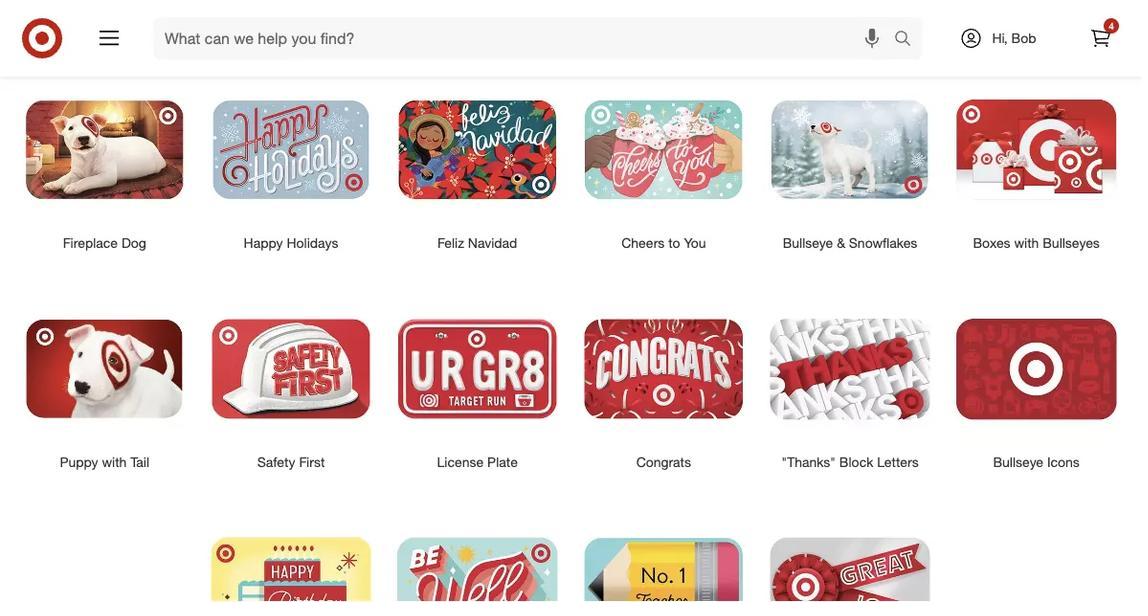 Task type: describe. For each thing, give the bounding box(es) containing it.
4
[[1109, 20, 1115, 32]]

hi, bob
[[993, 30, 1037, 46]]

boxes with bullseyes
[[974, 235, 1100, 251]]

boxes
[[974, 235, 1011, 251]]

happy holidays button
[[198, 57, 384, 257]]

bullseye & snowflakes
[[783, 235, 918, 251]]

with for tail
[[102, 454, 127, 471]]

fireplace dog
[[63, 235, 146, 251]]

cheers to you
[[622, 235, 706, 251]]

you
[[684, 235, 706, 251]]

snowflakes
[[849, 235, 918, 251]]

navidad
[[468, 235, 518, 251]]

to
[[669, 235, 681, 251]]

feliz navidad
[[438, 235, 518, 251]]

bullseye & snowflakes button
[[757, 57, 944, 257]]

tail
[[131, 454, 149, 471]]

bullseye icons
[[994, 454, 1080, 471]]

congrats button
[[571, 276, 757, 476]]

card
[[483, 18, 547, 52]]

cheers
[[622, 235, 665, 251]]

safety first
[[257, 454, 325, 471]]

icons
[[1048, 454, 1080, 471]]

with for bullseyes
[[1015, 235, 1040, 251]]

safety first link
[[198, 285, 384, 472]]

fireplace dog button
[[12, 57, 198, 257]]

first
[[299, 454, 325, 471]]



Task type: locate. For each thing, give the bounding box(es) containing it.
bullseye
[[783, 235, 834, 251], [994, 454, 1044, 471]]

safety
[[257, 454, 296, 471]]

bullseye left icons
[[994, 454, 1044, 471]]

1 vertical spatial bullseye
[[994, 454, 1044, 471]]

bullseye icons button
[[944, 276, 1130, 476]]

bullseyes
[[1043, 235, 1100, 251]]

bullseye inside button
[[994, 454, 1044, 471]]

dog
[[122, 235, 146, 251]]

feliz
[[438, 235, 464, 251]]

feliz navidad button
[[384, 57, 571, 257]]

What can we help you find? suggestions appear below search field
[[153, 17, 899, 59]]

letters
[[878, 454, 919, 471]]

with right boxes
[[1015, 235, 1040, 251]]

0 horizontal spatial bullseye
[[783, 235, 834, 251]]

with left tail
[[102, 454, 127, 471]]

with
[[1015, 235, 1040, 251], [102, 454, 127, 471]]

0 vertical spatial with
[[1015, 235, 1040, 251]]

with inside button
[[1015, 235, 1040, 251]]

puppy with tail
[[60, 454, 149, 471]]

1 horizontal spatial bullseye
[[994, 454, 1044, 471]]

&
[[837, 235, 846, 251]]

boxes with bullseyes button
[[944, 57, 1130, 257]]

4 link
[[1080, 17, 1123, 59]]

license
[[437, 454, 484, 471]]

license plate link
[[384, 285, 571, 472]]

"thanks" block letters
[[782, 454, 919, 471]]

bullseye for bullseye & snowflakes
[[783, 235, 834, 251]]

congrats
[[637, 454, 692, 471]]

1 horizontal spatial with
[[1015, 235, 1040, 251]]

plate
[[488, 454, 518, 471]]

happy holidays
[[244, 235, 338, 251]]

"thanks" block letters button
[[757, 276, 944, 476]]

bob
[[1012, 30, 1037, 46]]

card designs
[[483, 18, 658, 52]]

1 vertical spatial with
[[102, 454, 127, 471]]

0 vertical spatial bullseye
[[783, 235, 834, 251]]

holidays
[[287, 235, 338, 251]]

hi,
[[993, 30, 1008, 46]]

bullseye inside button
[[783, 235, 834, 251]]

bullseye for bullseye icons
[[994, 454, 1044, 471]]

puppy
[[60, 454, 98, 471]]

bullseye left &
[[783, 235, 834, 251]]

license plate
[[437, 454, 518, 471]]

cheers to you button
[[571, 57, 757, 257]]

"thanks"
[[782, 454, 836, 471]]

0 horizontal spatial with
[[102, 454, 127, 471]]

search button
[[886, 17, 932, 63]]

search
[[886, 31, 932, 49]]

fireplace
[[63, 235, 118, 251]]

designs
[[555, 18, 658, 52]]

happy
[[244, 235, 283, 251]]

block
[[840, 454, 874, 471]]

puppy with tail link
[[12, 285, 198, 472]]



Task type: vqa. For each thing, say whether or not it's contained in the screenshot.
Cheers To You
yes



